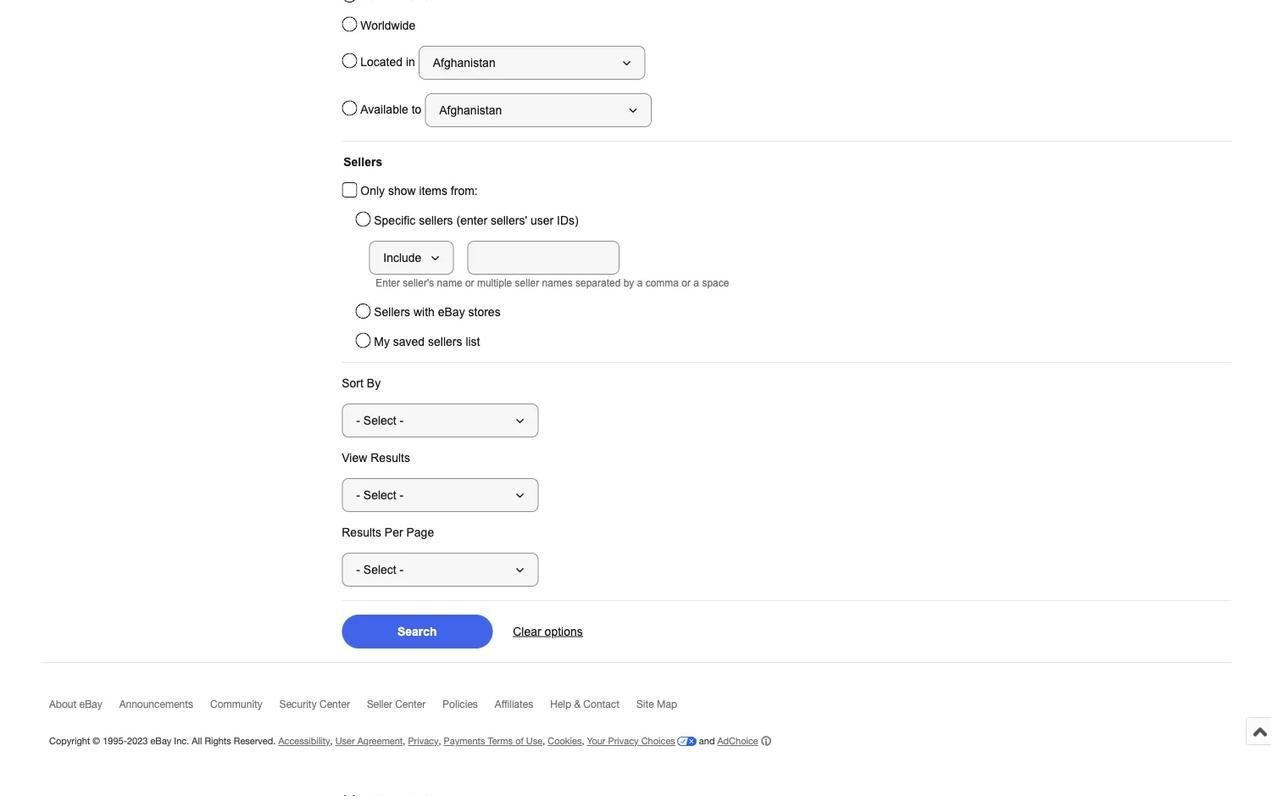 Task type: describe. For each thing, give the bounding box(es) containing it.
specific
[[374, 214, 416, 227]]

sellers for sellers
[[344, 156, 383, 169]]

clear options
[[513, 625, 583, 638]]

and
[[699, 736, 715, 747]]

2 privacy from the left
[[608, 736, 639, 747]]

located in
[[361, 56, 419, 69]]

1 vertical spatial sellers
[[428, 335, 463, 348]]

only show items from:
[[361, 185, 478, 198]]

with
[[414, 306, 435, 319]]

in
[[406, 56, 415, 69]]

5 , from the left
[[582, 736, 585, 747]]

security center
[[280, 699, 350, 711]]

show
[[388, 185, 416, 198]]

2 a from the left
[[694, 278, 700, 289]]

ids)
[[557, 214, 579, 227]]

security center link
[[280, 699, 367, 718]]

from:
[[451, 185, 478, 198]]

search
[[398, 625, 437, 638]]

search button
[[342, 615, 493, 649]]

enter seller's name or multiple seller names separated by a comma or a space
[[376, 278, 730, 289]]

list
[[466, 335, 480, 348]]

4 , from the left
[[543, 736, 545, 747]]

cookies link
[[548, 736, 582, 747]]

security
[[280, 699, 317, 711]]

available
[[361, 103, 409, 116]]

copyright © 1995-2023 ebay inc. all rights reserved. accessibility , user agreement , privacy , payments terms of use , cookies , your privacy choices
[[49, 736, 676, 747]]

located
[[361, 56, 403, 69]]

2 or from the left
[[682, 278, 691, 289]]

policies
[[443, 699, 478, 711]]

about
[[49, 699, 77, 711]]

Seller ID text field
[[467, 241, 620, 275]]

map
[[657, 699, 677, 711]]

page
[[407, 526, 434, 539]]

payments
[[444, 736, 485, 747]]

separated
[[576, 278, 621, 289]]

to
[[412, 103, 422, 116]]

your privacy choices link
[[587, 736, 697, 747]]

announcements
[[119, 699, 193, 711]]

seller
[[367, 699, 393, 711]]

clear options link
[[513, 625, 583, 639]]

worldwide
[[361, 19, 416, 32]]

view
[[342, 451, 367, 465]]

rights
[[205, 736, 231, 747]]

comma
[[646, 278, 679, 289]]

accessibility link
[[278, 736, 330, 747]]

community link
[[210, 699, 280, 718]]

by
[[624, 278, 635, 289]]

site
[[637, 699, 654, 711]]

about ebay
[[49, 699, 102, 711]]

saved
[[393, 335, 425, 348]]

help
[[550, 699, 572, 711]]

use
[[526, 736, 543, 747]]

privacy link
[[408, 736, 439, 747]]

all
[[192, 736, 202, 747]]

contact
[[584, 699, 620, 711]]

per
[[385, 526, 403, 539]]

user
[[335, 736, 355, 747]]



Task type: locate. For each thing, give the bounding box(es) containing it.
sellers up only
[[344, 156, 383, 169]]

options
[[545, 625, 583, 638]]

items
[[419, 185, 448, 198]]

center
[[320, 699, 350, 711], [395, 699, 426, 711]]

ebay left "inc."
[[150, 736, 172, 747]]

accessibility
[[278, 736, 330, 747]]

available to
[[361, 103, 425, 116]]

sort
[[342, 377, 364, 390]]

sort by
[[342, 377, 381, 390]]

, left the user
[[330, 736, 333, 747]]

copyright
[[49, 736, 90, 747]]

, left payments
[[439, 736, 441, 747]]

specific sellers (enter sellers' user ids)
[[374, 214, 579, 227]]

1 , from the left
[[330, 736, 333, 747]]

enter
[[376, 278, 400, 289]]

stores
[[468, 306, 501, 319]]

1 center from the left
[[320, 699, 350, 711]]

1 horizontal spatial or
[[682, 278, 691, 289]]

names
[[542, 278, 573, 289]]

2 vertical spatial ebay
[[150, 736, 172, 747]]

seller's
[[403, 278, 434, 289]]

ebay
[[438, 306, 465, 319], [79, 699, 102, 711], [150, 736, 172, 747]]

sellers left list
[[428, 335, 463, 348]]

site map
[[637, 699, 677, 711]]

privacy
[[408, 736, 439, 747], [608, 736, 639, 747]]

0 horizontal spatial privacy
[[408, 736, 439, 747]]

choices
[[642, 736, 676, 747]]

a right by
[[637, 278, 643, 289]]

sellers with ebay stores
[[374, 306, 501, 319]]

clear
[[513, 625, 542, 638]]

adchoice link
[[718, 736, 771, 747]]

&
[[574, 699, 581, 711]]

of
[[516, 736, 524, 747]]

ebay right about
[[79, 699, 102, 711]]

1 horizontal spatial center
[[395, 699, 426, 711]]

affiliates
[[495, 699, 534, 711]]

2 horizontal spatial ebay
[[438, 306, 465, 319]]

reserved.
[[234, 736, 276, 747]]

view results
[[342, 451, 410, 465]]

multiple
[[477, 278, 512, 289]]

1 horizontal spatial a
[[694, 278, 700, 289]]

2023
[[127, 736, 148, 747]]

center for seller center
[[395, 699, 426, 711]]

affiliates link
[[495, 699, 550, 718]]

privacy right your
[[608, 736, 639, 747]]

,
[[330, 736, 333, 747], [403, 736, 406, 747], [439, 736, 441, 747], [543, 736, 545, 747], [582, 736, 585, 747]]

my
[[374, 335, 390, 348]]

sellers for sellers with ebay stores
[[374, 306, 410, 319]]

1 vertical spatial results
[[342, 526, 381, 539]]

1995-
[[103, 736, 127, 747]]

terms
[[488, 736, 513, 747]]

0 horizontal spatial center
[[320, 699, 350, 711]]

sellers
[[419, 214, 453, 227], [428, 335, 463, 348]]

©
[[93, 736, 100, 747]]

sellers'
[[491, 214, 527, 227]]

or right comma
[[682, 278, 691, 289]]

help & contact
[[550, 699, 620, 711]]

by
[[367, 377, 381, 390]]

0 horizontal spatial a
[[637, 278, 643, 289]]

a left space
[[694, 278, 700, 289]]

, left your
[[582, 736, 585, 747]]

announcements link
[[119, 699, 210, 718]]

1 horizontal spatial privacy
[[608, 736, 639, 747]]

1 horizontal spatial ebay
[[150, 736, 172, 747]]

your
[[587, 736, 606, 747]]

or right name
[[465, 278, 474, 289]]

0 horizontal spatial ebay
[[79, 699, 102, 711]]

seller center
[[367, 699, 426, 711]]

adchoice
[[718, 736, 759, 747]]

1 vertical spatial sellers
[[374, 306, 410, 319]]

, left privacy link
[[403, 736, 406, 747]]

policies link
[[443, 699, 495, 718]]

seller
[[515, 278, 539, 289]]

results left per
[[342, 526, 381, 539]]

sellers down items
[[419, 214, 453, 227]]

results
[[371, 451, 410, 465], [342, 526, 381, 539]]

results right view
[[371, 451, 410, 465]]

0 vertical spatial ebay
[[438, 306, 465, 319]]

(enter
[[457, 214, 488, 227]]

about ebay link
[[49, 699, 119, 718]]

user
[[531, 214, 554, 227]]

center right security
[[320, 699, 350, 711]]

community
[[210, 699, 263, 711]]

, left cookies link
[[543, 736, 545, 747]]

user agreement link
[[335, 736, 403, 747]]

space
[[702, 278, 730, 289]]

1 vertical spatial ebay
[[79, 699, 102, 711]]

site map link
[[637, 699, 694, 718]]

only
[[361, 185, 385, 198]]

0 horizontal spatial or
[[465, 278, 474, 289]]

center right seller
[[395, 699, 426, 711]]

payments terms of use link
[[444, 736, 543, 747]]

2 , from the left
[[403, 736, 406, 747]]

and adchoice
[[697, 736, 759, 747]]

1 or from the left
[[465, 278, 474, 289]]

sellers down enter
[[374, 306, 410, 319]]

agreement
[[358, 736, 403, 747]]

inc.
[[174, 736, 189, 747]]

or
[[465, 278, 474, 289], [682, 278, 691, 289]]

center for security center
[[320, 699, 350, 711]]

name
[[437, 278, 463, 289]]

ebay right the with
[[438, 306, 465, 319]]

results per page
[[342, 526, 434, 539]]

ebay inside 'link'
[[79, 699, 102, 711]]

3 , from the left
[[439, 736, 441, 747]]

privacy down seller center link
[[408, 736, 439, 747]]

1 privacy from the left
[[408, 736, 439, 747]]

my saved sellers list
[[374, 335, 480, 348]]

0 vertical spatial sellers
[[419, 214, 453, 227]]

help & contact link
[[550, 699, 637, 718]]

cookies
[[548, 736, 582, 747]]

2 center from the left
[[395, 699, 426, 711]]

0 vertical spatial sellers
[[344, 156, 383, 169]]

1 a from the left
[[637, 278, 643, 289]]

sellers
[[344, 156, 383, 169], [374, 306, 410, 319]]

0 vertical spatial results
[[371, 451, 410, 465]]



Task type: vqa. For each thing, say whether or not it's contained in the screenshot.
the bottommost Home
no



